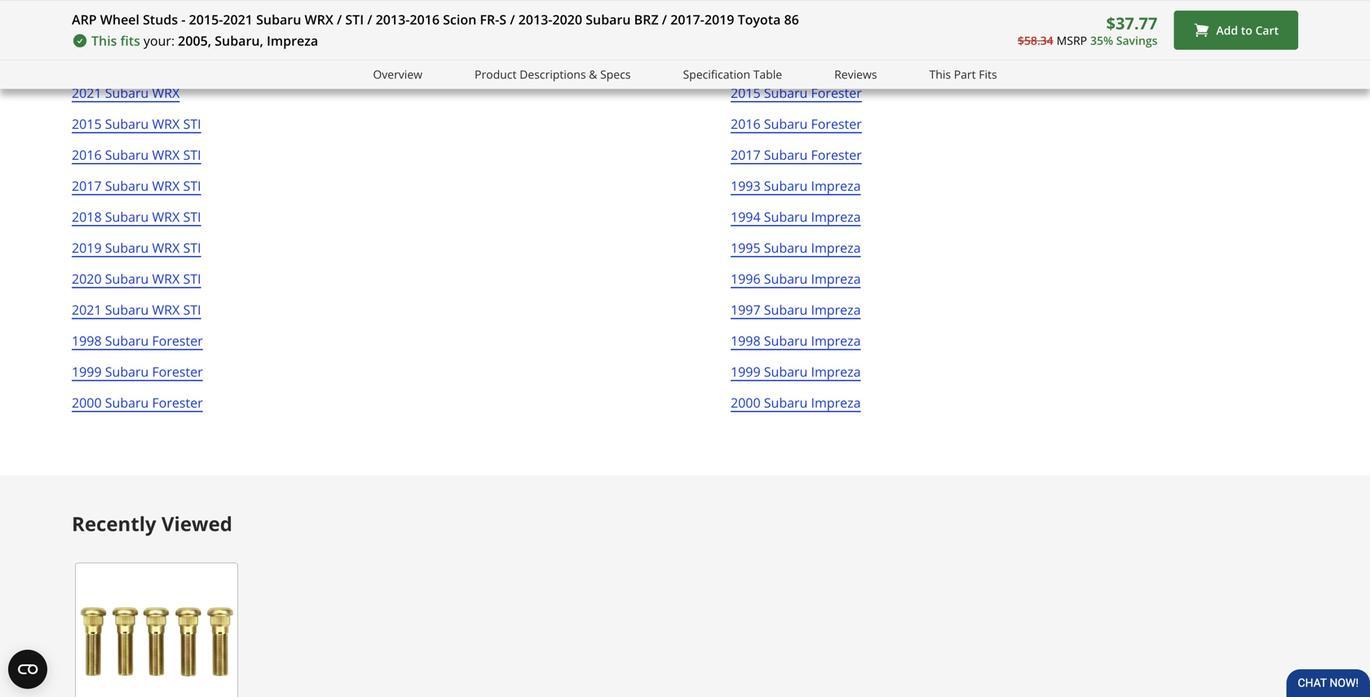 Task type: locate. For each thing, give the bounding box(es) containing it.
impreza down 1996 subaru impreza link
[[811, 301, 861, 319]]

2000 down 1999 subaru forester link
[[72, 394, 102, 412]]

35%
[[1091, 32, 1114, 48]]

subaru down 2013 subaru forester link
[[764, 53, 808, 71]]

subaru
[[256, 11, 301, 28], [586, 11, 631, 28], [105, 22, 149, 40], [764, 22, 808, 40], [105, 53, 149, 71], [764, 53, 808, 71], [105, 84, 149, 102], [764, 84, 808, 102], [105, 115, 149, 133], [764, 115, 808, 133], [105, 146, 149, 164], [764, 146, 808, 164], [105, 177, 149, 195], [764, 177, 808, 195], [105, 208, 149, 226], [764, 208, 808, 226], [105, 239, 149, 257], [764, 239, 808, 257], [105, 270, 149, 288], [764, 270, 808, 288], [105, 301, 149, 319], [764, 301, 808, 319], [105, 332, 149, 350], [764, 332, 808, 350], [105, 363, 149, 381], [764, 363, 808, 381], [105, 394, 149, 412], [764, 394, 808, 412]]

subaru down 1998 subaru forester link at the left of page
[[105, 363, 149, 381]]

this left fits at the left top of the page
[[91, 32, 117, 49]]

2021
[[223, 11, 253, 28], [72, 84, 102, 102], [72, 301, 102, 319]]

2017 for 2017 subaru forester
[[731, 146, 761, 164]]

s
[[499, 11, 507, 28]]

2019 for 2019 subaru wrx
[[72, 22, 102, 40]]

forester inside 2013 subaru forester link
[[811, 22, 862, 40]]

sti inside 2015 subaru wrx sti link
[[183, 115, 201, 133]]

this
[[91, 32, 117, 49], [930, 66, 951, 82]]

forester for 2014 subaru forester
[[811, 53, 862, 71]]

this part fits
[[930, 66, 997, 82]]

forester inside 2014 subaru forester link
[[811, 53, 862, 71]]

subaru down the 2021 subaru wrx link
[[105, 115, 149, 133]]

subaru for 1996 subaru impreza
[[764, 270, 808, 288]]

forester inside the 2017 subaru forester link
[[811, 146, 862, 164]]

1 vertical spatial 2016
[[731, 115, 761, 133]]

impreza for 1993 subaru impreza
[[811, 177, 861, 195]]

subaru down 1993 subaru impreza link
[[764, 208, 808, 226]]

1 1998 from the left
[[72, 332, 102, 350]]

0 horizontal spatial 2017
[[72, 177, 102, 195]]

this left part
[[930, 66, 951, 82]]

specification table
[[683, 66, 782, 82]]

0 horizontal spatial 2000
[[72, 394, 102, 412]]

overview link
[[373, 65, 423, 84]]

subaru down 1995 subaru impreza link
[[764, 270, 808, 288]]

sti inside '2020 subaru wrx sti' link
[[183, 270, 201, 288]]

product
[[475, 66, 517, 82]]

fr-
[[480, 11, 499, 28]]

subaru down table
[[764, 84, 808, 102]]

forester
[[811, 22, 862, 40], [811, 53, 862, 71], [811, 84, 862, 102], [811, 115, 862, 133], [811, 146, 862, 164], [152, 332, 203, 350], [152, 363, 203, 381], [152, 394, 203, 412]]

1996
[[731, 270, 761, 288]]

2021 subaru wrx sti
[[72, 301, 201, 319]]

1 vertical spatial 2017
[[72, 177, 102, 195]]

impreza down the 2017 subaru forester link
[[811, 177, 861, 195]]

sti inside 2019 subaru wrx sti link
[[183, 239, 201, 257]]

forester inside 1999 subaru forester link
[[152, 363, 203, 381]]

2000 down 1999 subaru impreza link
[[731, 394, 761, 412]]

subaru for 1995 subaru impreza
[[764, 239, 808, 257]]

subaru down 1998 subaru impreza link
[[764, 363, 808, 381]]

reviews
[[835, 66, 877, 82]]

2013- up overview
[[376, 11, 410, 28]]

subaru for 2017 subaru wrx sti
[[105, 177, 149, 195]]

subaru down the 2017 subaru forester link
[[764, 177, 808, 195]]

impreza down 1999 subaru impreza link
[[811, 394, 861, 412]]

2000
[[72, 394, 102, 412], [731, 394, 761, 412]]

1999 down 1998 subaru impreza link
[[731, 363, 761, 381]]

1 vertical spatial 2020
[[72, 53, 102, 71]]

2021 subaru wrx sti link
[[72, 299, 201, 330]]

2019 left toyota
[[705, 11, 734, 28]]

impreza down 1995 subaru impreza link
[[811, 270, 861, 288]]

1993 subaru impreza
[[731, 177, 861, 195]]

1998 down 1997
[[731, 332, 761, 350]]

subaru down fits at the left top of the page
[[105, 53, 149, 71]]

2016 subaru forester link
[[731, 113, 862, 144]]

1998 for 1998 subaru impreza
[[731, 332, 761, 350]]

1 2000 from the left
[[72, 394, 102, 412]]

2019 for 2019 subaru wrx sti
[[72, 239, 102, 257]]

2021 down '2020 subaru wrx sti' link
[[72, 301, 102, 319]]

1 horizontal spatial 2013-
[[518, 11, 553, 28]]

1 vertical spatial this
[[930, 66, 951, 82]]

subaru down 2021 subaru wrx sti link
[[105, 332, 149, 350]]

impreza right subaru,
[[267, 32, 318, 49]]

2016 down 2015 subaru wrx sti link
[[72, 146, 102, 164]]

impreza down 1993 subaru impreza link
[[811, 208, 861, 226]]

2015 for 2015 subaru wrx sti
[[72, 115, 102, 133]]

1999 for 1999 subaru forester
[[72, 363, 102, 381]]

subaru for 1999 subaru impreza
[[764, 363, 808, 381]]

2019 subaru wrx sti link
[[72, 237, 201, 268]]

sti inside 2018 subaru wrx sti link
[[183, 208, 201, 226]]

2016 subaru wrx sti link
[[72, 144, 201, 175]]

0 vertical spatial 2017
[[731, 146, 761, 164]]

subaru up 2020 subaru wrx
[[105, 22, 149, 40]]

1 vertical spatial 2015
[[72, 115, 102, 133]]

2015-
[[189, 11, 223, 28]]

2017 up 1993
[[731, 146, 761, 164]]

forester down 2013 subaru forester link
[[811, 53, 862, 71]]

forester inside 1998 subaru forester link
[[152, 332, 203, 350]]

2018
[[72, 208, 102, 226]]

2020 down 2019 subaru wrx sti link
[[72, 270, 102, 288]]

1994 subaru impreza link
[[731, 206, 861, 237]]

1999 down 1998 subaru forester link at the left of page
[[72, 363, 102, 381]]

0 vertical spatial this
[[91, 32, 117, 49]]

forester for 2013 subaru forester
[[811, 22, 862, 40]]

2017 up 2018
[[72, 177, 102, 195]]

subaru for 1998 subaru impreza
[[764, 332, 808, 350]]

2 vertical spatial 2020
[[72, 270, 102, 288]]

forester down 1999 subaru forester link
[[152, 394, 203, 412]]

2017 for 2017 subaru wrx sti
[[72, 177, 102, 195]]

this for this part fits
[[930, 66, 951, 82]]

2021 up subaru,
[[223, 11, 253, 28]]

2017 subaru forester
[[731, 146, 862, 164]]

impreza down 1994 subaru impreza link
[[811, 239, 861, 257]]

1998 down 2021 subaru wrx sti link
[[72, 332, 102, 350]]

impreza down 1998 subaru impreza link
[[811, 363, 861, 381]]

sti for 2018 subaru wrx sti
[[183, 208, 201, 226]]

$58.34
[[1018, 32, 1054, 48]]

forester down 1998 subaru forester link at the left of page
[[152, 363, 203, 381]]

1 / from the left
[[337, 11, 342, 28]]

1 2013- from the left
[[376, 11, 410, 28]]

2 vertical spatial 2021
[[72, 301, 102, 319]]

0 horizontal spatial 2015
[[72, 115, 102, 133]]

1 horizontal spatial 1999
[[731, 363, 761, 381]]

1 horizontal spatial 2017
[[731, 146, 761, 164]]

subaru up subaru,
[[256, 11, 301, 28]]

arp wheel studs - 2015-2021 subaru wrx / sti / 2013-2016 scion fr-s / 2013-2020 subaru brz / 2017-2019 toyota 86
[[72, 11, 799, 28]]

sti inside 2017 subaru wrx sti link
[[183, 177, 201, 195]]

2 1998 from the left
[[731, 332, 761, 350]]

1993 subaru impreza link
[[731, 175, 861, 206]]

0 horizontal spatial 1998
[[72, 332, 102, 350]]

subaru for 2017 subaru forester
[[764, 146, 808, 164]]

2 1999 from the left
[[731, 363, 761, 381]]

subaru for 2018 subaru wrx sti
[[105, 208, 149, 226]]

impreza for 1996 subaru impreza
[[811, 270, 861, 288]]

forester down 2021 subaru wrx sti link
[[152, 332, 203, 350]]

subaru for 2021 subaru wrx
[[105, 84, 149, 102]]

1998 subaru forester link
[[72, 330, 203, 361]]

2016 down specification table link
[[731, 115, 761, 133]]

wheel
[[100, 11, 139, 28]]

subaru down 1994 subaru impreza link
[[764, 239, 808, 257]]

impreza
[[267, 32, 318, 49], [811, 177, 861, 195], [811, 208, 861, 226], [811, 239, 861, 257], [811, 270, 861, 288], [811, 301, 861, 319], [811, 332, 861, 350], [811, 363, 861, 381], [811, 394, 861, 412]]

forester for 1998 subaru forester
[[152, 332, 203, 350]]

impreza for 1994 subaru impreza
[[811, 208, 861, 226]]

forester inside 2015 subaru forester link
[[811, 84, 862, 102]]

0 vertical spatial 2015
[[731, 84, 761, 102]]

1997 subaru impreza link
[[731, 299, 861, 330]]

2015 down specification table link
[[731, 84, 761, 102]]

subaru down 1996 subaru impreza link
[[764, 301, 808, 319]]

subaru down 1999 subaru impreza link
[[764, 394, 808, 412]]

impreza for 1995 subaru impreza
[[811, 239, 861, 257]]

2 horizontal spatial 2016
[[731, 115, 761, 133]]

2015 subaru wrx sti
[[72, 115, 201, 133]]

impreza for 1998 subaru impreza
[[811, 332, 861, 350]]

1 1999 from the left
[[72, 363, 102, 381]]

forester right '86'
[[811, 22, 862, 40]]

forester inside 2016 subaru forester link
[[811, 115, 862, 133]]

this for this fits your: 2005, subaru, impreza
[[91, 32, 117, 49]]

2 vertical spatial 2016
[[72, 146, 102, 164]]

subaru for 1999 subaru forester
[[105, 363, 149, 381]]

2015 subaru forester link
[[731, 82, 862, 113]]

subaru for 2016 subaru wrx sti
[[105, 146, 149, 164]]

2015
[[731, 84, 761, 102], [72, 115, 102, 133]]

msrp
[[1057, 32, 1087, 48]]

subaru down 2015 subaru forester link
[[764, 115, 808, 133]]

sti
[[345, 11, 364, 28], [183, 115, 201, 133], [183, 146, 201, 164], [183, 177, 201, 195], [183, 208, 201, 226], [183, 239, 201, 257], [183, 270, 201, 288], [183, 301, 201, 319]]

2021 down 2020 subaru wrx link
[[72, 84, 102, 102]]

wrx for 2015 subaru wrx sti
[[152, 115, 180, 133]]

subaru down 1999 subaru forester link
[[105, 394, 149, 412]]

2013-
[[376, 11, 410, 28], [518, 11, 553, 28]]

2017-
[[671, 11, 705, 28]]

subaru up 2014 subaru forester
[[764, 22, 808, 40]]

2016 left scion
[[410, 11, 440, 28]]

subaru down 2017 subaru wrx sti link
[[105, 208, 149, 226]]

2020 for 2020 subaru wrx sti
[[72, 270, 102, 288]]

add to cart
[[1217, 22, 1279, 38]]

impreza for 1999 subaru impreza
[[811, 363, 861, 381]]

2019 left fits at the left top of the page
[[72, 22, 102, 40]]

wrx
[[305, 11, 333, 28], [152, 22, 180, 40], [152, 53, 180, 71], [152, 84, 180, 102], [152, 115, 180, 133], [152, 146, 180, 164], [152, 177, 180, 195], [152, 208, 180, 226], [152, 239, 180, 257], [152, 270, 180, 288], [152, 301, 180, 319]]

2020 up descriptions
[[553, 11, 582, 28]]

forester inside 2000 subaru forester link
[[152, 394, 203, 412]]

subaru down 2016 subaru forester link
[[764, 146, 808, 164]]

2013- right s
[[518, 11, 553, 28]]

2 2013- from the left
[[518, 11, 553, 28]]

2018 subaru wrx sti
[[72, 208, 201, 226]]

product descriptions & specs
[[475, 66, 631, 82]]

subaru for 2019 subaru wrx
[[105, 22, 149, 40]]

2019 down 2018
[[72, 239, 102, 257]]

subaru for 2015 subaru wrx sti
[[105, 115, 149, 133]]

2017 subaru wrx sti link
[[72, 175, 201, 206]]

forester down 2015 subaru forester link
[[811, 115, 862, 133]]

1 horizontal spatial 2016
[[410, 11, 440, 28]]

2015 subaru wrx sti link
[[72, 113, 201, 144]]

impreza down 1997 subaru impreza link
[[811, 332, 861, 350]]

2000 for 2000 subaru forester
[[72, 394, 102, 412]]

1998 for 1998 subaru forester
[[72, 332, 102, 350]]

2013
[[731, 22, 761, 40]]

sti inside 2021 subaru wrx sti link
[[183, 301, 201, 319]]

2016
[[410, 11, 440, 28], [731, 115, 761, 133], [72, 146, 102, 164]]

scion
[[443, 11, 477, 28]]

subaru down 2019 subaru wrx sti link
[[105, 270, 149, 288]]

toyota
[[738, 11, 781, 28]]

subaru down 2016 subaru wrx sti link
[[105, 177, 149, 195]]

subaru for 1993 subaru impreza
[[764, 177, 808, 195]]

subaru down 2020 subaru wrx link
[[105, 84, 149, 102]]

subaru down 2018 subaru wrx sti link
[[105, 239, 149, 257]]

1999
[[72, 363, 102, 381], [731, 363, 761, 381]]

forester down 2016 subaru forester link
[[811, 146, 862, 164]]

2 2000 from the left
[[731, 394, 761, 412]]

2018 subaru wrx sti link
[[72, 206, 201, 237]]

0 horizontal spatial this
[[91, 32, 117, 49]]

sti inside 2016 subaru wrx sti link
[[183, 146, 201, 164]]

2013 subaru forester
[[731, 22, 862, 40]]

1998
[[72, 332, 102, 350], [731, 332, 761, 350]]

subaru for 2014 subaru forester
[[764, 53, 808, 71]]

subaru down '2020 subaru wrx sti' link
[[105, 301, 149, 319]]

1 horizontal spatial 2015
[[731, 84, 761, 102]]

0 horizontal spatial 2013-
[[376, 11, 410, 28]]

forester down "reviews" link
[[811, 84, 862, 102]]

wrx for 2017 subaru wrx sti
[[152, 177, 180, 195]]

0 vertical spatial 2016
[[410, 11, 440, 28]]

1 horizontal spatial 2000
[[731, 394, 761, 412]]

0 horizontal spatial 2016
[[72, 146, 102, 164]]

subaru for 1998 subaru forester
[[105, 332, 149, 350]]

0 horizontal spatial 1999
[[72, 363, 102, 381]]

1 horizontal spatial 1998
[[731, 332, 761, 350]]

1 horizontal spatial this
[[930, 66, 951, 82]]

2015 down the 2021 subaru wrx link
[[72, 115, 102, 133]]

forester for 2017 subaru forester
[[811, 146, 862, 164]]

this part fits link
[[930, 65, 997, 84]]

2020 down arp
[[72, 53, 102, 71]]

subaru for 2013 subaru forester
[[764, 22, 808, 40]]

1 vertical spatial 2021
[[72, 84, 102, 102]]

subaru down 2015 subaru wrx sti link
[[105, 146, 149, 164]]

2020
[[553, 11, 582, 28], [72, 53, 102, 71], [72, 270, 102, 288]]

sti for 2020 subaru wrx sti
[[183, 270, 201, 288]]

2000 subaru impreza
[[731, 394, 861, 412]]

wrx for 2016 subaru wrx sti
[[152, 146, 180, 164]]

brz
[[634, 11, 659, 28]]

subaru down 1997 subaru impreza link
[[764, 332, 808, 350]]



Task type: describe. For each thing, give the bounding box(es) containing it.
1995 subaru impreza
[[731, 239, 861, 257]]

2021 subaru wrx
[[72, 84, 180, 102]]

3 / from the left
[[510, 11, 515, 28]]

1999 subaru forester link
[[72, 361, 203, 392]]

1997
[[731, 301, 761, 319]]

subaru,
[[215, 32, 263, 49]]

2020 subaru wrx
[[72, 53, 180, 71]]

2000 subaru impreza link
[[731, 392, 861, 423]]

product descriptions & specs link
[[475, 65, 631, 84]]

overview
[[373, 66, 423, 82]]

2013 subaru forester link
[[731, 20, 862, 51]]

wrx for 2018 subaru wrx sti
[[152, 208, 180, 226]]

2015 subaru forester
[[731, 84, 862, 102]]

1995 subaru impreza link
[[731, 237, 861, 268]]

recently viewed
[[72, 511, 232, 537]]

cart
[[1256, 22, 1279, 38]]

1999 for 1999 subaru impreza
[[731, 363, 761, 381]]

specs
[[600, 66, 631, 82]]

subaru for 1994 subaru impreza
[[764, 208, 808, 226]]

2016 subaru forester
[[731, 115, 862, 133]]

0 vertical spatial 2021
[[223, 11, 253, 28]]

1996 subaru impreza link
[[731, 268, 861, 299]]

savings
[[1116, 32, 1158, 48]]

wrx for 2021 subaru wrx
[[152, 84, 180, 102]]

2020 for 2020 subaru wrx
[[72, 53, 102, 71]]

2019 subaru wrx sti
[[72, 239, 201, 257]]

86
[[784, 11, 799, 28]]

1999 subaru forester
[[72, 363, 203, 381]]

1998 subaru impreza link
[[731, 330, 861, 361]]

2014 subaru forester
[[731, 53, 862, 71]]

studs
[[143, 11, 178, 28]]

1996 subaru impreza
[[731, 270, 861, 288]]

2019 subaru wrx link
[[72, 20, 180, 51]]

specification
[[683, 66, 750, 82]]

0 vertical spatial 2020
[[553, 11, 582, 28]]

arp100-7727 arp wheel studs - 2015+ wrx / 2015+ sti / 2013+ ft86, image
[[75, 563, 238, 697]]

your:
[[144, 32, 175, 49]]

arp
[[72, 11, 97, 28]]

1995
[[731, 239, 761, 257]]

wrx for 2020 subaru wrx
[[152, 53, 180, 71]]

sti for 2015 subaru wrx sti
[[183, 115, 201, 133]]

subaru for 2016 subaru forester
[[764, 115, 808, 133]]

subaru for 1997 subaru impreza
[[764, 301, 808, 319]]

-
[[181, 11, 186, 28]]

reviews link
[[835, 65, 877, 84]]

2005,
[[178, 32, 211, 49]]

sti for 2021 subaru wrx sti
[[183, 301, 201, 319]]

part
[[954, 66, 976, 82]]

2000 for 2000 subaru impreza
[[731, 394, 761, 412]]

2016 subaru wrx sti
[[72, 146, 201, 164]]

sti for 2019 subaru wrx sti
[[183, 239, 201, 257]]

subaru left brz
[[586, 11, 631, 28]]

1999 subaru impreza
[[731, 363, 861, 381]]

2016 for 2016 subaru wrx sti
[[72, 146, 102, 164]]

2014
[[731, 53, 761, 71]]

fits
[[979, 66, 997, 82]]

1998 subaru forester
[[72, 332, 203, 350]]

fits
[[120, 32, 140, 49]]

subaru for 2000 subaru impreza
[[764, 394, 808, 412]]

1993
[[731, 177, 761, 195]]

2014 subaru forester link
[[731, 51, 862, 82]]

1998 subaru impreza
[[731, 332, 861, 350]]

forester for 2016 subaru forester
[[811, 115, 862, 133]]

forester for 2015 subaru forester
[[811, 84, 862, 102]]

forester for 1999 subaru forester
[[152, 363, 203, 381]]

2021 for 2021 subaru wrx sti
[[72, 301, 102, 319]]

1994
[[731, 208, 761, 226]]

subaru for 2020 subaru wrx sti
[[105, 270, 149, 288]]

table
[[753, 66, 782, 82]]

2017 subaru forester link
[[731, 144, 862, 175]]

viewed
[[161, 511, 232, 537]]

$37.77
[[1107, 12, 1158, 34]]

to
[[1241, 22, 1253, 38]]

open widget image
[[8, 650, 47, 689]]

wrx for 2020 subaru wrx sti
[[152, 270, 180, 288]]

impreza for 1997 subaru impreza
[[811, 301, 861, 319]]

recently
[[72, 511, 156, 537]]

2020 subaru wrx sti link
[[72, 268, 201, 299]]

2015 for 2015 subaru forester
[[731, 84, 761, 102]]

$37.77 $58.34 msrp 35% savings
[[1018, 12, 1158, 48]]

specification table link
[[683, 65, 782, 84]]

subaru for 2000 subaru forester
[[105, 394, 149, 412]]

add to cart button
[[1174, 11, 1299, 50]]

2017 subaru wrx sti
[[72, 177, 201, 195]]

2 / from the left
[[367, 11, 372, 28]]

forester for 2000 subaru forester
[[152, 394, 203, 412]]

subaru for 2015 subaru forester
[[764, 84, 808, 102]]

subaru for 2021 subaru wrx sti
[[105, 301, 149, 319]]

sti for 2016 subaru wrx sti
[[183, 146, 201, 164]]

wrx for 2021 subaru wrx sti
[[152, 301, 180, 319]]

2000 subaru forester link
[[72, 392, 203, 423]]

descriptions
[[520, 66, 586, 82]]

2021 for 2021 subaru wrx
[[72, 84, 102, 102]]

subaru for 2020 subaru wrx
[[105, 53, 149, 71]]

subaru for 2019 subaru wrx sti
[[105, 239, 149, 257]]

2016 for 2016 subaru forester
[[731, 115, 761, 133]]

sti for 2017 subaru wrx sti
[[183, 177, 201, 195]]

this fits your: 2005, subaru, impreza
[[91, 32, 318, 49]]

1997 subaru impreza
[[731, 301, 861, 319]]

2020 subaru wrx sti
[[72, 270, 201, 288]]

2019 subaru wrx
[[72, 22, 180, 40]]

add
[[1217, 22, 1238, 38]]

wrx for 2019 subaru wrx
[[152, 22, 180, 40]]

2020 subaru wrx link
[[72, 51, 180, 82]]

&
[[589, 66, 597, 82]]

wrx for 2019 subaru wrx sti
[[152, 239, 180, 257]]

impreza for 2000 subaru impreza
[[811, 394, 861, 412]]

1999 subaru impreza link
[[731, 361, 861, 392]]

4 / from the left
[[662, 11, 667, 28]]

1994 subaru impreza
[[731, 208, 861, 226]]

2021 subaru wrx link
[[72, 82, 180, 113]]



Task type: vqa. For each thing, say whether or not it's contained in the screenshot.
the ) to the top
no



